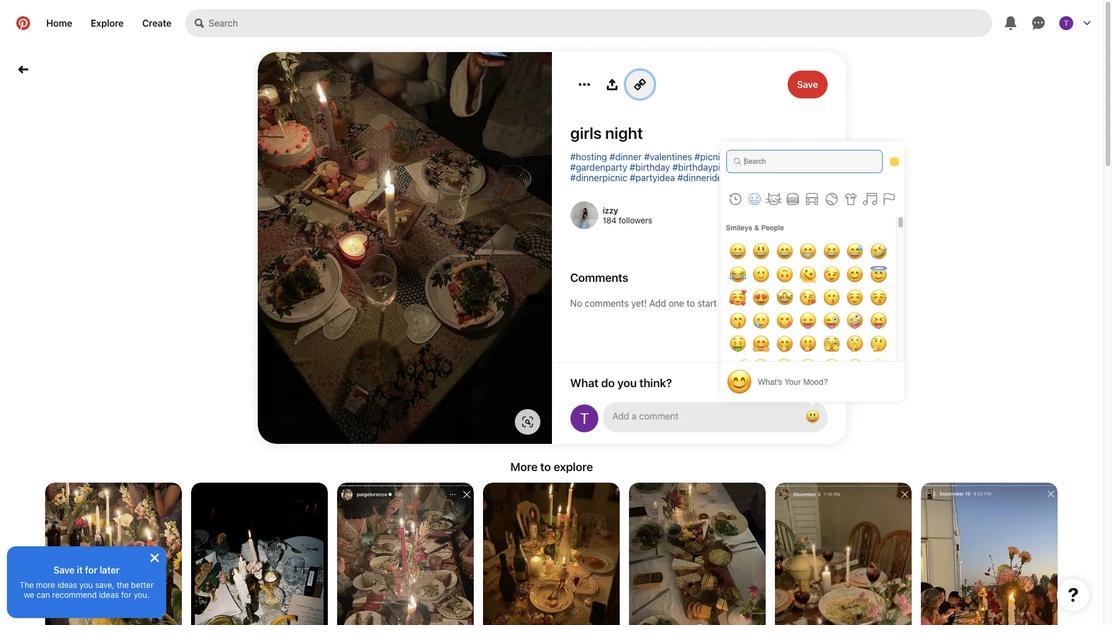 Task type: vqa. For each thing, say whether or not it's contained in the screenshot.
kissing heart icon
yes



Task type: locate. For each thing, give the bounding box(es) containing it.
you
[[618, 376, 637, 390], [79, 581, 93, 590]]

smiling face with 3 hearts image
[[726, 286, 749, 309]]

zany face image
[[844, 309, 867, 333]]

0 horizontal spatial the
[[117, 581, 129, 590]]

more
[[510, 461, 538, 474]]

recommend
[[52, 590, 97, 600]]

1 horizontal spatial you
[[618, 376, 637, 390]]

1 vertical spatial the
[[117, 581, 129, 590]]

comments
[[570, 271, 629, 284]]

izzy avatar link image
[[570, 202, 598, 229]]

this contains an image of: image
[[337, 483, 474, 626]]

1 horizontal spatial blush image
[[844, 263, 867, 286]]

the
[[20, 581, 34, 590]]

0 horizontal spatial you
[[79, 581, 93, 590]]

0 horizontal spatial this contains an image of: dinner party image
[[629, 483, 766, 626]]

😃
[[806, 409, 819, 425]]

1 vertical spatial to
[[540, 461, 551, 474]]

1 horizontal spatial the
[[719, 298, 733, 309]]

this contains an image of: dinner party image
[[629, 483, 766, 626], [775, 483, 912, 626]]

1 horizontal spatial save
[[797, 79, 818, 90]]

#birthdaypicnic
[[673, 162, 738, 173]]

thinking face image
[[867, 333, 890, 356]]

1 horizontal spatial this contains an image of: dinner party image
[[775, 483, 912, 626]]

smiley image
[[750, 240, 773, 263]]

people
[[761, 224, 784, 232]]

ideas down it
[[57, 581, 77, 590]]

0 horizontal spatial blush image
[[726, 369, 752, 395]]

kissing image
[[820, 286, 843, 309]]

yum image
[[773, 309, 796, 333]]

2 this contains an image of: dinner party image from the left
[[775, 483, 912, 626]]

1 vertical spatial blush image
[[726, 369, 752, 395]]

melting face image
[[797, 263, 820, 286]]

0 vertical spatial to
[[687, 298, 695, 309]]

#dinneridea link
[[678, 173, 728, 183]]

tyler black image
[[1060, 16, 1074, 30]]

save,
[[95, 581, 115, 590]]

😃 button
[[603, 403, 828, 433], [801, 406, 824, 429]]

1 horizontal spatial for
[[121, 590, 131, 600]]

#hosting
[[570, 152, 607, 162]]

#dinner
[[610, 152, 642, 162]]

1 vertical spatial you
[[79, 581, 93, 590]]

0 vertical spatial for
[[85, 565, 97, 576]]

#dinneridea
[[678, 173, 728, 183]]

you right do
[[618, 376, 637, 390]]

0 horizontal spatial for
[[85, 565, 97, 576]]

#dinnerparty link
[[754, 152, 808, 162]]

your
[[785, 377, 801, 387]]

create link
[[133, 9, 181, 37]]

0 vertical spatial you
[[618, 376, 637, 390]]

it
[[77, 565, 83, 576]]

#birthdayparty link
[[740, 162, 802, 173]]

#dinnerpicnic link
[[570, 173, 628, 183]]

laughing image
[[820, 240, 843, 263]]

list
[[0, 483, 1104, 626]]

&
[[754, 224, 759, 232]]

ideas
[[57, 581, 77, 590], [99, 590, 119, 600]]

mood?
[[803, 377, 828, 387]]

save
[[797, 79, 818, 90], [54, 565, 75, 576]]

heart eyes image
[[750, 286, 773, 309]]

explore
[[554, 461, 593, 474]]

#host link
[[728, 152, 752, 162]]

save inside save it for later the more ideas you save, the better we can recommend ideas for you.
[[54, 565, 75, 576]]

for left you.
[[121, 590, 131, 600]]

the right start
[[719, 298, 733, 309]]

explore link
[[82, 9, 133, 37]]

save for save it for later the more ideas you save, the better we can recommend ideas for you.
[[54, 565, 75, 576]]

#dinnerpicnic
[[570, 173, 628, 183]]

to right more
[[540, 461, 551, 474]]

blush image
[[844, 263, 867, 286], [726, 369, 752, 395]]

blush image right wink icon
[[844, 263, 867, 286]]

what's your mood?
[[758, 377, 828, 387]]

this contains an image of: 🍸dinner at mine image
[[921, 483, 1058, 626]]

you down it
[[79, 581, 93, 590]]

the
[[719, 298, 733, 309], [117, 581, 129, 590]]

0 vertical spatial blush image
[[844, 263, 867, 286]]

search icon image
[[195, 19, 204, 28]]

to
[[687, 298, 695, 309], [540, 461, 551, 474]]

followers
[[619, 216, 652, 225]]

rolling on the floor laughing image
[[867, 240, 890, 263]]

blush image left the what's
[[726, 369, 752, 395]]

smileys & people
[[726, 224, 784, 232]]

for right it
[[85, 565, 97, 576]]

face with peeking eye image
[[820, 333, 843, 356]]

stuck out tongue winking eye image
[[820, 309, 843, 333]]

smile image
[[773, 240, 796, 263]]

slightly smiling face image
[[750, 263, 773, 286]]

for
[[85, 565, 97, 576], [121, 590, 131, 600]]

the inside save it for later the more ideas you save, the better we can recommend ideas for you.
[[117, 581, 129, 590]]

#gardenparty link
[[570, 162, 627, 173]]

1 this contains an image of: dinner party image from the left
[[629, 483, 766, 626]]

save it for later the more ideas you save, the better we can recommend ideas for you.
[[20, 565, 154, 600]]

grinning image
[[726, 240, 749, 263]]

this contains an image of: 🪞 image
[[45, 483, 182, 626]]

0 vertical spatial save
[[797, 79, 818, 90]]

#dinnerparty
[[754, 152, 808, 162]]

#birthdayparty #dinnerpicnic
[[570, 162, 802, 183]]

#picnic link
[[695, 152, 725, 162]]

smileys
[[726, 224, 752, 232]]

6
[[785, 378, 791, 388]]

smiling face with tear image
[[750, 309, 773, 333]]

1 vertical spatial save
[[54, 565, 75, 576]]

izzy
[[603, 206, 618, 216]]

Type to search for an emoji text field
[[726, 150, 883, 173]]

save button
[[788, 71, 828, 98], [788, 71, 828, 98]]

1 vertical spatial for
[[121, 590, 131, 600]]

add
[[649, 298, 666, 309]]

Add a comment field
[[613, 411, 792, 422]]

#dinner link
[[610, 152, 642, 162]]

night
[[605, 123, 643, 143]]

0 horizontal spatial save
[[54, 565, 75, 576]]

ideas down later
[[99, 590, 119, 600]]

the right save,
[[117, 581, 129, 590]]

face with hand over mouth image
[[773, 333, 796, 356]]

to right one
[[687, 298, 695, 309]]

#gardenparty
[[570, 162, 627, 173]]

#hosting link
[[570, 152, 607, 162]]

comments
[[585, 298, 629, 309]]

face with open eyes and hand over mouth image
[[797, 333, 820, 356]]

184
[[603, 216, 617, 225]]

stuck out tongue image
[[797, 309, 820, 333]]



Task type: describe. For each thing, give the bounding box(es) containing it.
what's
[[758, 377, 783, 387]]

relaxed image
[[844, 286, 867, 309]]

smileys & people element
[[720, 217, 896, 626]]

#dinnerparty #gardenparty
[[570, 152, 808, 173]]

click to shop image
[[522, 417, 533, 428]]

can
[[36, 590, 50, 600]]

izzy link
[[603, 206, 618, 216]]

one
[[669, 298, 684, 309]]

do
[[601, 376, 615, 390]]

create
[[142, 18, 172, 28]]

no comments yet! add one to start the conversation.
[[570, 298, 792, 309]]

yet!
[[631, 298, 647, 309]]

girls night link
[[570, 123, 828, 143]]

later
[[100, 565, 120, 576]]

star struck image
[[773, 286, 796, 309]]

0 horizontal spatial to
[[540, 461, 551, 474]]

this contains an image of: post-dinner details image
[[191, 483, 328, 626]]

more
[[36, 581, 55, 590]]

start
[[698, 298, 717, 309]]

#birthday link
[[630, 162, 670, 173]]

#birthdaypicnic link
[[673, 162, 738, 173]]

0 vertical spatial the
[[719, 298, 733, 309]]

#birthdayparty
[[740, 162, 802, 173]]

stuck out tongue closed eyes image
[[867, 309, 890, 333]]

#picnic
[[695, 152, 725, 162]]

save for save
[[797, 79, 818, 90]]

you inside save it for later the more ideas you save, the better we can recommend ideas for you.
[[79, 581, 93, 590]]

this contains an image of: diner image
[[483, 483, 620, 626]]

sweat smile image
[[844, 240, 867, 263]]

blacklashes1000 image
[[570, 405, 598, 433]]

conversation.
[[735, 298, 792, 309]]

reaction image
[[807, 376, 821, 390]]

upside-down face image
[[773, 263, 796, 286]]

joy image
[[726, 263, 749, 286]]

kissing smiling eyes image
[[726, 309, 749, 333]]

home
[[46, 18, 72, 28]]

#valentines
[[644, 152, 692, 162]]

comments button
[[570, 271, 828, 284]]

we
[[24, 590, 34, 600]]

home link
[[37, 9, 82, 37]]

hugging face image
[[750, 333, 773, 356]]

Search text field
[[209, 9, 992, 37]]

innocent image
[[867, 263, 890, 286]]

#valentines link
[[644, 152, 692, 162]]

money-mouth face image
[[726, 333, 749, 356]]

izzy 184 followers
[[603, 206, 652, 225]]

grin image
[[797, 240, 820, 263]]

kissing closed eyes image
[[867, 286, 890, 309]]

#partyidea link
[[630, 173, 675, 183]]

0 horizontal spatial ideas
[[57, 581, 77, 590]]

you.
[[134, 590, 149, 600]]

no
[[570, 298, 582, 309]]

what
[[570, 376, 599, 390]]

what do you think?
[[570, 376, 672, 390]]

more to explore
[[510, 461, 593, 474]]

#host
[[728, 152, 752, 162]]

wink image
[[820, 263, 843, 286]]

kissing heart image
[[797, 286, 820, 309]]

#partyidea
[[630, 173, 675, 183]]

explore
[[91, 18, 124, 28]]

1 horizontal spatial ideas
[[99, 590, 119, 600]]

1 horizontal spatial to
[[687, 298, 695, 309]]

girls
[[570, 123, 602, 143]]

#birthday
[[630, 162, 670, 173]]

better
[[131, 581, 154, 590]]

think?
[[640, 376, 672, 390]]

girls night
[[570, 123, 643, 143]]

shushing face image
[[844, 333, 867, 356]]



